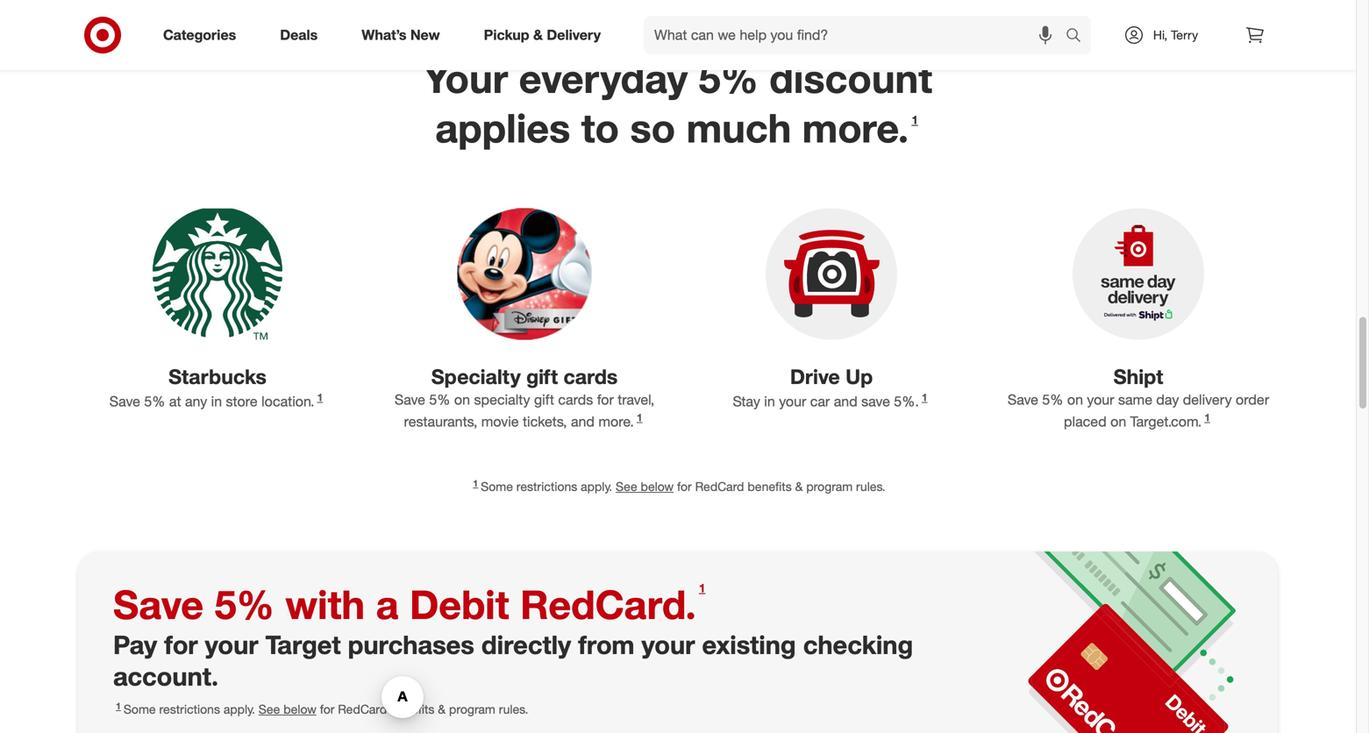 Task type: vqa. For each thing, say whether or not it's contained in the screenshot.
"In-"
no



Task type: describe. For each thing, give the bounding box(es) containing it.
so
[[630, 103, 676, 152]]

save inside starbucks save 5% at any in store location. 1
[[109, 393, 140, 410]]

1 down travel,
[[637, 411, 643, 424]]

delivery
[[1183, 391, 1232, 408]]

1 link up existing
[[696, 581, 708, 601]]

1 link down discount
[[909, 113, 921, 133]]

much
[[687, 103, 792, 152]]

what's new
[[362, 26, 440, 43]]

5% for redcard.
[[215, 580, 274, 629]]

search button
[[1058, 16, 1100, 58]]

specialty gift cards
[[431, 365, 618, 389]]

restrictions inside 1 some restrictions apply. see below for redcard benefits & program rules.
[[516, 479, 577, 494]]

for inside save 5% on specialty gift cards for travel, restaurants, movie tickets, and more.
[[597, 391, 614, 408]]

benefits inside pay for your target purchases directly from your existing checking account. 1 some restrictions apply. see below for redcard benefits & program rules.
[[390, 702, 435, 717]]

1 link for drive up
[[919, 391, 930, 410]]

to
[[581, 103, 619, 152]]

pay for your target purchases directly from your existing checking account. 1 some restrictions apply. see below for redcard benefits & program rules.
[[113, 629, 913, 717]]

movie
[[481, 413, 519, 430]]

cards inside save 5% on specialty gift cards for travel, restaurants, movie tickets, and more.
[[558, 391, 593, 408]]

5% for day
[[1042, 391, 1064, 408]]

& inside pickup & delivery link
[[533, 26, 543, 43]]

save for your
[[1008, 391, 1039, 408]]

0 vertical spatial cards
[[564, 365, 618, 389]]

store
[[226, 393, 258, 410]]

hi, terry
[[1153, 27, 1198, 43]]

directly
[[482, 629, 571, 660]]

drive up logo image
[[766, 209, 897, 340]]

see inside 1 some restrictions apply. see below for redcard benefits & program rules.
[[616, 479, 637, 494]]

1 link for specialty gift cards
[[634, 411, 645, 430]]

your everyday 5% discount applies to so much more. 1
[[424, 54, 933, 152]]

your
[[424, 54, 508, 102]]

gift inside save 5% on specialty gift cards for travel, restaurants, movie tickets, and more.
[[534, 391, 554, 408]]

any
[[185, 393, 207, 410]]

redcard inside 1 some restrictions apply. see below for redcard benefits & program rules.
[[695, 479, 744, 494]]

1 link for shipt
[[1202, 411, 1213, 430]]

categories
[[163, 26, 236, 43]]

What can we help you find? suggestions appear below search field
[[644, 16, 1070, 54]]

save
[[862, 393, 890, 410]]

redcard inside pay for your target purchases directly from your existing checking account. 1 some restrictions apply. see below for redcard benefits & program rules.
[[338, 702, 387, 717]]

starbucks
[[169, 365, 267, 389]]

restrictions inside pay for your target purchases directly from your existing checking account. 1 some restrictions apply. see below for redcard benefits & program rules.
[[159, 702, 220, 717]]

save 5% on your same day delivery order placed on target.com.
[[1008, 391, 1269, 430]]

drive up stay in your car and save 5%. 1
[[733, 365, 928, 410]]

5% for cards
[[429, 391, 450, 408]]

and inside save 5% on specialty gift cards for travel, restaurants, movie tickets, and more.
[[571, 413, 595, 430]]

existing
[[702, 629, 796, 660]]

same
[[1118, 391, 1153, 408]]

new
[[410, 26, 440, 43]]

car
[[810, 393, 830, 410]]

starbucks logo image
[[153, 209, 282, 340]]

terry
[[1171, 27, 1198, 43]]

checking
[[803, 629, 913, 660]]

rules. inside 1 some restrictions apply. see below for redcard benefits & program rules.
[[856, 479, 886, 494]]

deals link
[[265, 16, 340, 54]]

1 down the 'delivery'
[[1205, 411, 1211, 424]]

applies
[[435, 103, 570, 152]]

5%.
[[894, 393, 919, 410]]



Task type: locate. For each thing, give the bounding box(es) containing it.
starbucks save 5% at any in store location. 1
[[109, 365, 323, 410]]

cards
[[564, 365, 618, 389], [558, 391, 593, 408]]

what's new link
[[347, 16, 462, 54]]

deals
[[280, 26, 318, 43]]

program
[[806, 479, 853, 494], [449, 702, 496, 717]]

save 5% on specialty gift cards for travel, restaurants, movie tickets, and more.
[[395, 391, 655, 430]]

2 in from the left
[[764, 393, 775, 410]]

1 vertical spatial below
[[284, 702, 317, 717]]

1 vertical spatial more.
[[599, 413, 634, 430]]

restaurants,
[[404, 413, 477, 430]]

day
[[1157, 391, 1179, 408]]

pickup & delivery
[[484, 26, 601, 43]]

below
[[641, 479, 674, 494], [284, 702, 317, 717]]

1 horizontal spatial some
[[481, 479, 513, 494]]

pay
[[113, 629, 157, 660]]

0 vertical spatial apply.
[[581, 479, 612, 494]]

1 down discount
[[912, 113, 918, 127]]

cards up tickets,
[[558, 391, 593, 408]]

1 vertical spatial and
[[571, 413, 595, 430]]

0 horizontal spatial redcard
[[338, 702, 387, 717]]

1 horizontal spatial &
[[533, 26, 543, 43]]

specialty
[[431, 365, 521, 389]]

and inside drive up stay in your car and save 5%. 1
[[834, 393, 858, 410]]

and
[[834, 393, 858, 410], [571, 413, 595, 430]]

rules. down directly
[[499, 702, 528, 717]]

categories link
[[148, 16, 258, 54]]

1 inside 1 some restrictions apply. see below for redcard benefits & program rules.
[[473, 478, 478, 489]]

0 horizontal spatial on
[[454, 391, 470, 408]]

1 horizontal spatial apply.
[[581, 479, 612, 494]]

1 right 5%.
[[922, 391, 928, 404]]

specialty
[[474, 391, 530, 408]]

discount
[[770, 54, 933, 102]]

on for shipt
[[1067, 391, 1083, 408]]

1 vertical spatial some
[[124, 702, 156, 717]]

1 vertical spatial cards
[[558, 391, 593, 408]]

1 inside pay for your target purchases directly from your existing checking account. 1 some restrictions apply. see below for redcard benefits & program rules.
[[116, 700, 121, 712]]

save 5% with a debit redcard. 1
[[113, 580, 706, 629]]

1 inside drive up stay in your car and save 5%. 1
[[922, 391, 928, 404]]

your inside drive up stay in your car and save 5%. 1
[[779, 393, 806, 410]]

0 horizontal spatial benefits
[[390, 702, 435, 717]]

0 horizontal spatial see
[[259, 702, 280, 717]]

1 horizontal spatial program
[[806, 479, 853, 494]]

1 some restrictions apply. see below for redcard benefits & program rules.
[[473, 478, 886, 494]]

0 horizontal spatial some
[[124, 702, 156, 717]]

target.com.
[[1130, 413, 1202, 430]]

for
[[597, 391, 614, 408], [677, 479, 692, 494], [164, 629, 198, 660], [320, 702, 335, 717]]

see down 'target'
[[259, 702, 280, 717]]

up
[[846, 365, 873, 389]]

pickup
[[484, 26, 529, 43]]

1 vertical spatial rules.
[[499, 702, 528, 717]]

some inside 1 some restrictions apply. see below for redcard benefits & program rules.
[[481, 479, 513, 494]]

1 inside save 5% with a debit redcard. 1
[[699, 581, 706, 595]]

5% left 'at'
[[144, 393, 165, 410]]

target
[[265, 629, 341, 660]]

0 horizontal spatial restrictions
[[159, 702, 220, 717]]

everyday
[[519, 54, 688, 102]]

0 horizontal spatial &
[[438, 702, 446, 717]]

1 link down the 'delivery'
[[1202, 411, 1213, 430]]

1 horizontal spatial on
[[1067, 391, 1083, 408]]

1 inside your everyday 5% discount applies to so much more. 1
[[912, 113, 918, 127]]

for inside 1 some restrictions apply. see below for redcard benefits & program rules.
[[677, 479, 692, 494]]

and right tickets,
[[571, 413, 595, 430]]

rules. inside pay for your target purchases directly from your existing checking account. 1 some restrictions apply. see below for redcard benefits & program rules.
[[499, 702, 528, 717]]

gift up tickets,
[[534, 391, 554, 408]]

save for specialty
[[395, 391, 425, 408]]

stay
[[733, 393, 760, 410]]

2 vertical spatial &
[[438, 702, 446, 717]]

more. inside save 5% on specialty gift cards for travel, restaurants, movie tickets, and more.
[[599, 413, 634, 430]]

restrictions
[[516, 479, 577, 494], [159, 702, 220, 717]]

pickup & delivery link
[[469, 16, 623, 54]]

drive
[[790, 365, 840, 389]]

on
[[454, 391, 470, 408], [1067, 391, 1083, 408], [1111, 413, 1127, 430]]

rules.
[[856, 479, 886, 494], [499, 702, 528, 717]]

save
[[395, 391, 425, 408], [1008, 391, 1039, 408], [109, 393, 140, 410], [113, 580, 204, 629]]

1 horizontal spatial redcard
[[695, 479, 744, 494]]

debit
[[410, 580, 509, 629]]

tickets,
[[523, 413, 567, 430]]

5% up much
[[699, 54, 759, 102]]

purchases
[[348, 629, 474, 660]]

restrictions down account.
[[159, 702, 220, 717]]

1 link down travel,
[[634, 411, 645, 430]]

5% up 'target'
[[215, 580, 274, 629]]

from
[[578, 629, 635, 660]]

more. down discount
[[802, 103, 909, 152]]

gift up save 5% on specialty gift cards for travel, restaurants, movie tickets, and more.
[[526, 365, 558, 389]]

5% up restaurants, on the bottom left
[[429, 391, 450, 408]]

0 horizontal spatial and
[[571, 413, 595, 430]]

2 horizontal spatial &
[[795, 479, 803, 494]]

cards up travel,
[[564, 365, 618, 389]]

5% inside starbucks save 5% at any in store location. 1
[[144, 393, 165, 410]]

1 link
[[909, 113, 921, 133], [314, 391, 326, 410], [919, 391, 930, 410], [634, 411, 645, 430], [1202, 411, 1213, 430], [696, 581, 708, 601]]

1 horizontal spatial in
[[764, 393, 775, 410]]

1 vertical spatial restrictions
[[159, 702, 220, 717]]

your left car
[[779, 393, 806, 410]]

1 vertical spatial benefits
[[390, 702, 435, 717]]

more. inside your everyday 5% discount applies to so much more. 1
[[802, 103, 909, 152]]

your right the from
[[642, 629, 695, 660]]

&
[[533, 26, 543, 43], [795, 479, 803, 494], [438, 702, 446, 717]]

delivery
[[547, 26, 601, 43]]

1 horizontal spatial see
[[616, 479, 637, 494]]

search
[[1058, 28, 1100, 45]]

in right any
[[211, 393, 222, 410]]

1 horizontal spatial restrictions
[[516, 479, 577, 494]]

5% left same
[[1042, 391, 1064, 408]]

hi,
[[1153, 27, 1168, 43]]

1 horizontal spatial and
[[834, 393, 858, 410]]

what's
[[362, 26, 407, 43]]

apply. inside pay for your target purchases directly from your existing checking account. 1 some restrictions apply. see below for redcard benefits & program rules.
[[224, 702, 255, 717]]

below inside 1 some restrictions apply. see below for redcard benefits & program rules.
[[641, 479, 674, 494]]

apply.
[[581, 479, 612, 494], [224, 702, 255, 717]]

in right stay at the right
[[764, 393, 775, 410]]

1 down restaurants, on the bottom left
[[473, 478, 478, 489]]

on for specialty gift cards
[[454, 391, 470, 408]]

see inside pay for your target purchases directly from your existing checking account. 1 some restrictions apply. see below for redcard benefits & program rules.
[[259, 702, 280, 717]]

rules. down the save
[[856, 479, 886, 494]]

on down same
[[1111, 413, 1127, 430]]

placed
[[1064, 413, 1107, 430]]

0 horizontal spatial apply.
[[224, 702, 255, 717]]

0 horizontal spatial program
[[449, 702, 496, 717]]

below inside pay for your target purchases directly from your existing checking account. 1 some restrictions apply. see below for redcard benefits & program rules.
[[284, 702, 317, 717]]

more. down travel,
[[599, 413, 634, 430]]

some inside pay for your target purchases directly from your existing checking account. 1 some restrictions apply. see below for redcard benefits & program rules.
[[124, 702, 156, 717]]

save inside save 5% on your same day delivery order placed on target.com.
[[1008, 391, 1039, 408]]

0 vertical spatial benefits
[[748, 479, 792, 494]]

5% inside save 5% on your same day delivery order placed on target.com.
[[1042, 391, 1064, 408]]

benefits inside 1 some restrictions apply. see below for redcard benefits & program rules.
[[748, 479, 792, 494]]

on up placed at bottom
[[1067, 391, 1083, 408]]

gift cards icon image
[[458, 209, 592, 340]]

1 inside starbucks save 5% at any in store location. 1
[[317, 391, 323, 404]]

shipt logo image
[[1073, 209, 1204, 340]]

1 link right the save
[[919, 391, 930, 410]]

program inside pay for your target purchases directly from your existing checking account. 1 some restrictions apply. see below for redcard benefits & program rules.
[[449, 702, 496, 717]]

program down directly
[[449, 702, 496, 717]]

1 horizontal spatial rules.
[[856, 479, 886, 494]]

1 up existing
[[699, 581, 706, 595]]

your up placed at bottom
[[1087, 391, 1115, 408]]

apply. inside 1 some restrictions apply. see below for redcard benefits & program rules.
[[581, 479, 612, 494]]

1 horizontal spatial benefits
[[748, 479, 792, 494]]

0 vertical spatial rules.
[[856, 479, 886, 494]]

and right car
[[834, 393, 858, 410]]

more.
[[802, 103, 909, 152], [599, 413, 634, 430]]

some down account.
[[124, 702, 156, 717]]

redcard.
[[520, 580, 696, 629]]

1 vertical spatial gift
[[534, 391, 554, 408]]

some down movie
[[481, 479, 513, 494]]

save for a
[[113, 580, 204, 629]]

0 vertical spatial some
[[481, 479, 513, 494]]

redcard
[[695, 479, 744, 494], [338, 702, 387, 717]]

0 vertical spatial &
[[533, 26, 543, 43]]

save inside save 5% on specialty gift cards for travel, restaurants, movie tickets, and more.
[[395, 391, 425, 408]]

gift
[[526, 365, 558, 389], [534, 391, 554, 408]]

5% inside your everyday 5% discount applies to so much more. 1
[[699, 54, 759, 102]]

0 vertical spatial restrictions
[[516, 479, 577, 494]]

1
[[912, 113, 918, 127], [317, 391, 323, 404], [922, 391, 928, 404], [637, 411, 643, 424], [1205, 411, 1211, 424], [473, 478, 478, 489], [699, 581, 706, 595], [116, 700, 121, 712]]

on inside save 5% on specialty gift cards for travel, restaurants, movie tickets, and more.
[[454, 391, 470, 408]]

benefits
[[748, 479, 792, 494], [390, 702, 435, 717]]

1 horizontal spatial more.
[[802, 103, 909, 152]]

see down travel,
[[616, 479, 637, 494]]

account.
[[113, 661, 218, 692]]

1 in from the left
[[211, 393, 222, 410]]

restrictions down tickets,
[[516, 479, 577, 494]]

0 vertical spatial more.
[[802, 103, 909, 152]]

your
[[1087, 391, 1115, 408], [779, 393, 806, 410], [205, 629, 258, 660], [642, 629, 695, 660]]

0 vertical spatial gift
[[526, 365, 558, 389]]

0 horizontal spatial below
[[284, 702, 317, 717]]

0 vertical spatial redcard
[[695, 479, 744, 494]]

on down specialty
[[454, 391, 470, 408]]

1 horizontal spatial below
[[641, 479, 674, 494]]

in inside drive up stay in your car and save 5%. 1
[[764, 393, 775, 410]]

1 vertical spatial redcard
[[338, 702, 387, 717]]

1 link right the 'store'
[[314, 391, 326, 410]]

location.
[[262, 393, 314, 410]]

0 horizontal spatial rules.
[[499, 702, 528, 717]]

in
[[211, 393, 222, 410], [764, 393, 775, 410]]

program down car
[[806, 479, 853, 494]]

0 vertical spatial program
[[806, 479, 853, 494]]

program inside 1 some restrictions apply. see below for redcard benefits & program rules.
[[806, 479, 853, 494]]

0 horizontal spatial more.
[[599, 413, 634, 430]]

5% inside save 5% on specialty gift cards for travel, restaurants, movie tickets, and more.
[[429, 391, 450, 408]]

5%
[[699, 54, 759, 102], [429, 391, 450, 408], [1042, 391, 1064, 408], [144, 393, 165, 410], [215, 580, 274, 629]]

redcard debit graphic image
[[1029, 552, 1236, 733]]

1 vertical spatial program
[[449, 702, 496, 717]]

1 right location.
[[317, 391, 323, 404]]

at
[[169, 393, 181, 410]]

some
[[481, 479, 513, 494], [124, 702, 156, 717]]

order
[[1236, 391, 1269, 408]]

0 vertical spatial see
[[616, 479, 637, 494]]

your left 'target'
[[205, 629, 258, 660]]

2 horizontal spatial on
[[1111, 413, 1127, 430]]

0 vertical spatial below
[[641, 479, 674, 494]]

1 down account.
[[116, 700, 121, 712]]

see
[[616, 479, 637, 494], [259, 702, 280, 717]]

1 link for starbucks
[[314, 391, 326, 410]]

0 horizontal spatial in
[[211, 393, 222, 410]]

1 vertical spatial apply.
[[224, 702, 255, 717]]

0 vertical spatial and
[[834, 393, 858, 410]]

1 vertical spatial see
[[259, 702, 280, 717]]

& inside pay for your target purchases directly from your existing checking account. 1 some restrictions apply. see below for redcard benefits & program rules.
[[438, 702, 446, 717]]

with
[[285, 580, 365, 629]]

& inside 1 some restrictions apply. see below for redcard benefits & program rules.
[[795, 479, 803, 494]]

1 vertical spatial &
[[795, 479, 803, 494]]

a
[[376, 580, 399, 629]]

travel,
[[618, 391, 655, 408]]

in inside starbucks save 5% at any in store location. 1
[[211, 393, 222, 410]]

your inside save 5% on your same day delivery order placed on target.com.
[[1087, 391, 1115, 408]]

shipt
[[1114, 365, 1163, 389]]



